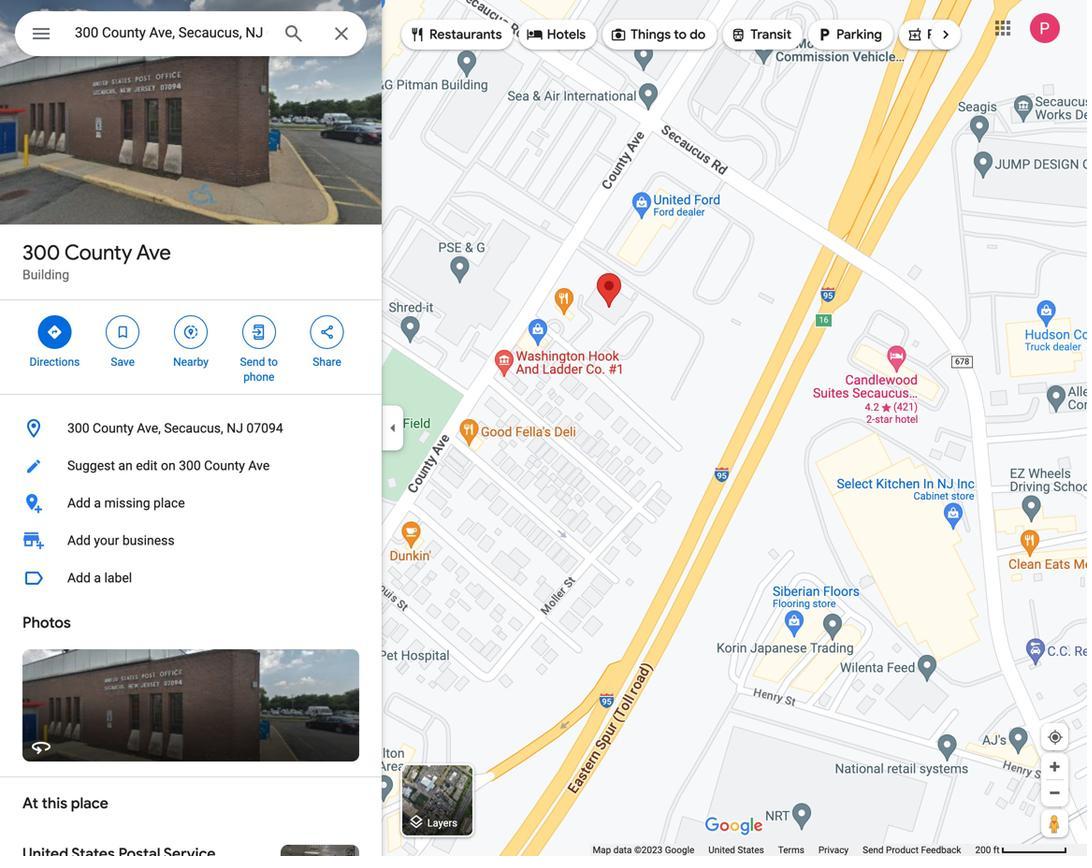 Task type: locate. For each thing, give the bounding box(es) containing it.
county
[[64, 240, 132, 266], [93, 421, 134, 436], [204, 458, 245, 473]]

0 vertical spatial place
[[153, 495, 185, 511]]

terms button
[[778, 844, 805, 856]]

zoom in image
[[1048, 760, 1062, 774]]

ave,
[[137, 421, 161, 436]]

suggest
[[67, 458, 115, 473]]

2 vertical spatial add
[[67, 570, 91, 586]]

google account: payton hansen  
(payton.hansen@adept.ai) image
[[1030, 13, 1060, 43]]


[[527, 24, 543, 45]]

300 inside 300 county ave building
[[22, 240, 60, 266]]

county for ave
[[64, 240, 132, 266]]

county inside 300 county ave building
[[64, 240, 132, 266]]

on
[[161, 458, 176, 473]]

0 horizontal spatial ave
[[136, 240, 171, 266]]

1 a from the top
[[94, 495, 101, 511]]

send up phone
[[240, 356, 265, 369]]

add inside the add a label button
[[67, 570, 91, 586]]

1 horizontal spatial place
[[153, 495, 185, 511]]

actions for 300 county ave region
[[0, 300, 382, 394]]


[[46, 322, 63, 342]]

0 horizontal spatial 300
[[22, 240, 60, 266]]

directions
[[29, 356, 80, 369]]

send left product
[[863, 845, 884, 856]]

add a label
[[67, 570, 132, 586]]

county for ave,
[[93, 421, 134, 436]]

zoom out image
[[1048, 786, 1062, 800]]

at this place
[[22, 794, 108, 813]]

0 horizontal spatial place
[[71, 794, 108, 813]]

1 vertical spatial ave
[[248, 458, 270, 473]]

1 horizontal spatial ave
[[248, 458, 270, 473]]

300 right on
[[179, 458, 201, 473]]

0 horizontal spatial send
[[240, 356, 265, 369]]

add left your
[[67, 533, 91, 548]]

1 vertical spatial place
[[71, 794, 108, 813]]

place
[[153, 495, 185, 511], [71, 794, 108, 813]]

300 county ave, secaucus, nj 07094
[[67, 421, 283, 436]]

0 vertical spatial send
[[240, 356, 265, 369]]


[[730, 24, 747, 45]]

2 vertical spatial county
[[204, 458, 245, 473]]


[[409, 24, 426, 45]]

0 vertical spatial add
[[67, 495, 91, 511]]

a
[[94, 495, 101, 511], [94, 570, 101, 586]]

footer containing map data ©2023 google
[[593, 844, 975, 856]]

share
[[313, 356, 341, 369]]

1 add from the top
[[67, 495, 91, 511]]

2 vertical spatial 300
[[179, 458, 201, 473]]


[[816, 24, 833, 45]]

©2023
[[634, 845, 663, 856]]

restaurants
[[430, 26, 502, 43]]

to left do
[[674, 26, 687, 43]]

200 ft
[[975, 845, 1000, 856]]

place down suggest an edit on 300 county ave
[[153, 495, 185, 511]]

2 add from the top
[[67, 533, 91, 548]]

 things to do
[[610, 24, 706, 45]]

1 vertical spatial send
[[863, 845, 884, 856]]

3 add from the top
[[67, 570, 91, 586]]

privacy
[[819, 845, 849, 856]]

next page image
[[938, 26, 954, 43]]

 search field
[[15, 11, 367, 60]]


[[182, 322, 199, 342]]

300 up suggest
[[67, 421, 89, 436]]

nearby
[[173, 356, 209, 369]]

 hotels
[[527, 24, 586, 45]]

add left label
[[67, 570, 91, 586]]

1 vertical spatial 300
[[67, 421, 89, 436]]

add inside add a missing place button
[[67, 495, 91, 511]]

1 vertical spatial county
[[93, 421, 134, 436]]

this
[[42, 794, 67, 813]]

transit
[[751, 26, 792, 43]]

send
[[240, 356, 265, 369], [863, 845, 884, 856]]

to up phone
[[268, 356, 278, 369]]

a left label
[[94, 570, 101, 586]]

send inside send product feedback button
[[863, 845, 884, 856]]

300 county ave building
[[22, 240, 171, 283]]

0 vertical spatial county
[[64, 240, 132, 266]]

to
[[674, 26, 687, 43], [268, 356, 278, 369]]

0 horizontal spatial to
[[268, 356, 278, 369]]

layers
[[427, 817, 457, 829]]

None field
[[75, 22, 268, 44]]

 button
[[15, 11, 67, 60]]

a for missing
[[94, 495, 101, 511]]

1 horizontal spatial 300
[[67, 421, 89, 436]]

suggest an edit on 300 county ave button
[[0, 447, 382, 485]]

0 vertical spatial to
[[674, 26, 687, 43]]

300 County Ave, Secaucus, NJ 07094 field
[[15, 11, 367, 56]]

footer inside google maps element
[[593, 844, 975, 856]]

a left missing
[[94, 495, 101, 511]]

phone
[[243, 371, 275, 384]]

place right this
[[71, 794, 108, 813]]

1 horizontal spatial to
[[674, 26, 687, 43]]

 transit
[[730, 24, 792, 45]]

ave
[[136, 240, 171, 266], [248, 458, 270, 473]]

collapse side panel image
[[383, 418, 403, 438]]


[[610, 24, 627, 45]]

footer
[[593, 844, 975, 856]]

to inside send to phone
[[268, 356, 278, 369]]


[[907, 24, 924, 45]]

united states button
[[709, 844, 764, 856]]

label
[[104, 570, 132, 586]]

add down suggest
[[67, 495, 91, 511]]

county left ave,
[[93, 421, 134, 436]]

states
[[738, 845, 764, 856]]

none field inside the 300 county ave, secaucus, nj 07094 field
[[75, 22, 268, 44]]

show street view coverage image
[[1041, 809, 1069, 837]]

send for send to phone
[[240, 356, 265, 369]]

county up building on the top left of the page
[[64, 240, 132, 266]]

hotels
[[547, 26, 586, 43]]


[[30, 20, 52, 47]]

0 vertical spatial a
[[94, 495, 101, 511]]

2 horizontal spatial 300
[[179, 458, 201, 473]]

1 vertical spatial a
[[94, 570, 101, 586]]

send inside send to phone
[[240, 356, 265, 369]]

2 a from the top
[[94, 570, 101, 586]]

 restaurants
[[409, 24, 502, 45]]

show your location image
[[1047, 729, 1064, 746]]

privacy button
[[819, 844, 849, 856]]

google maps element
[[0, 0, 1087, 856]]

300 up building on the top left of the page
[[22, 240, 60, 266]]

300
[[22, 240, 60, 266], [67, 421, 89, 436], [179, 458, 201, 473]]


[[114, 322, 131, 342]]

place inside add a missing place button
[[153, 495, 185, 511]]

terms
[[778, 845, 805, 856]]

0 vertical spatial 300
[[22, 240, 60, 266]]

send to phone
[[240, 356, 278, 384]]

product
[[886, 845, 919, 856]]

1 horizontal spatial send
[[863, 845, 884, 856]]

a for label
[[94, 570, 101, 586]]

your
[[94, 533, 119, 548]]

300 county ave, secaucus, nj 07094 button
[[0, 410, 382, 447]]

1 vertical spatial to
[[268, 356, 278, 369]]

add inside add your business link
[[67, 533, 91, 548]]

county down nj
[[204, 458, 245, 473]]

1 vertical spatial add
[[67, 533, 91, 548]]

0 vertical spatial ave
[[136, 240, 171, 266]]

add
[[67, 495, 91, 511], [67, 533, 91, 548], [67, 570, 91, 586]]



Task type: describe. For each thing, give the bounding box(es) containing it.

[[251, 322, 267, 342]]

united states
[[709, 845, 764, 856]]

things
[[631, 26, 671, 43]]

add for add a label
[[67, 570, 91, 586]]

at
[[22, 794, 38, 813]]

300 county ave main content
[[0, 0, 382, 856]]

add for add your business
[[67, 533, 91, 548]]

200
[[975, 845, 991, 856]]

add a label button
[[0, 560, 382, 597]]

ft
[[994, 845, 1000, 856]]

send product feedback button
[[863, 844, 961, 856]]

 pharmacies
[[907, 24, 998, 45]]

feedback
[[921, 845, 961, 856]]

parking
[[837, 26, 882, 43]]


[[319, 322, 336, 342]]

ave inside 300 county ave building
[[136, 240, 171, 266]]

available search options for this area region
[[387, 12, 1087, 57]]

an
[[118, 458, 133, 473]]

missing
[[104, 495, 150, 511]]

united
[[709, 845, 735, 856]]

send for send product feedback
[[863, 845, 884, 856]]

200 ft button
[[975, 845, 1068, 856]]

07094
[[246, 421, 283, 436]]

map data ©2023 google
[[593, 845, 695, 856]]

secaucus,
[[164, 421, 223, 436]]

add your business link
[[0, 522, 382, 560]]

add a missing place button
[[0, 485, 382, 522]]

 parking
[[816, 24, 882, 45]]

add a missing place
[[67, 495, 185, 511]]

pharmacies
[[927, 26, 998, 43]]

data
[[614, 845, 632, 856]]

add your business
[[67, 533, 175, 548]]

300 for ave,
[[67, 421, 89, 436]]

do
[[690, 26, 706, 43]]

map
[[593, 845, 611, 856]]

google
[[665, 845, 695, 856]]

nj
[[227, 421, 243, 436]]

to inside " things to do"
[[674, 26, 687, 43]]

business
[[122, 533, 175, 548]]

send product feedback
[[863, 845, 961, 856]]

save
[[111, 356, 135, 369]]

building
[[22, 267, 69, 283]]

photos
[[22, 613, 71, 633]]

300 for ave
[[22, 240, 60, 266]]

ave inside button
[[248, 458, 270, 473]]

add for add a missing place
[[67, 495, 91, 511]]

edit
[[136, 458, 158, 473]]

suggest an edit on 300 county ave
[[67, 458, 270, 473]]



Task type: vqa. For each thing, say whether or not it's contained in the screenshot.


